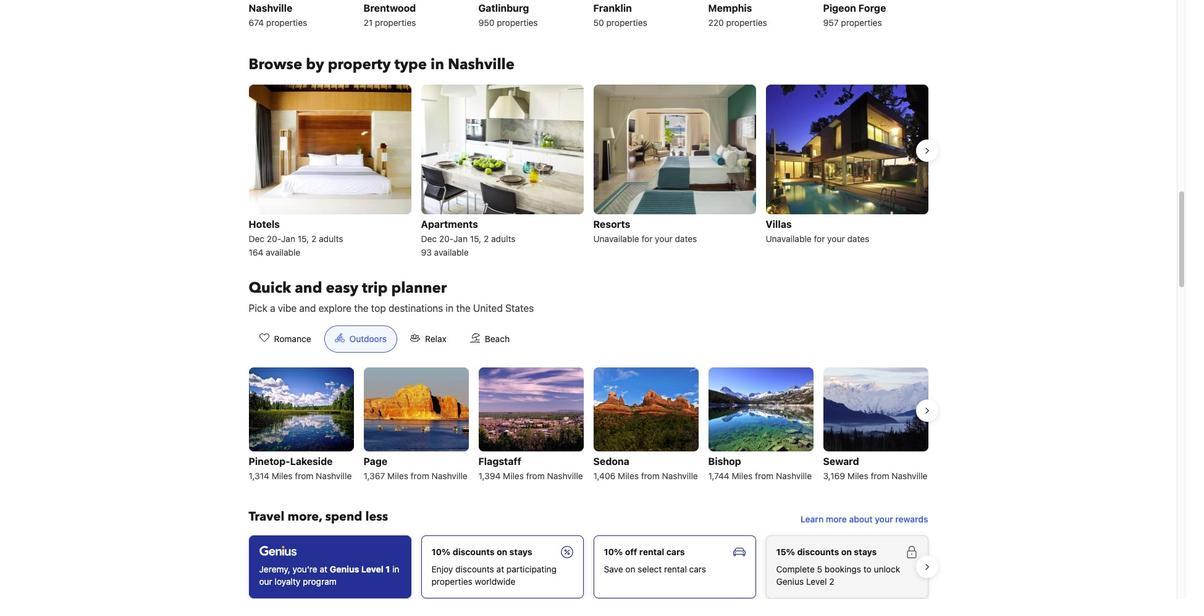 Task type: locate. For each thing, give the bounding box(es) containing it.
properties down the enjoy
[[432, 576, 473, 587]]

nashville
[[249, 2, 292, 13], [448, 54, 515, 74], [316, 471, 352, 481], [432, 471, 467, 481], [547, 471, 583, 481], [662, 471, 698, 481], [776, 471, 812, 481], [892, 471, 928, 481]]

10% off rental cars
[[604, 547, 685, 557]]

miles
[[272, 471, 293, 481], [387, 471, 408, 481], [503, 471, 524, 481], [618, 471, 639, 481], [732, 471, 753, 481], [848, 471, 868, 481]]

1 vertical spatial and
[[299, 303, 316, 314]]

from for seward
[[871, 471, 889, 481]]

properties inside gatlinburg 950 properties
[[497, 17, 538, 27]]

stays for 15% discounts on stays
[[854, 547, 877, 557]]

0 horizontal spatial unavailable
[[593, 233, 639, 244]]

jan down apartments
[[453, 233, 468, 244]]

properties down franklin
[[606, 17, 647, 27]]

for for villas
[[814, 233, 825, 244]]

available inside hotels dec 20-jan 15, 2 adults 164 available
[[266, 247, 300, 258]]

flagstaff
[[478, 456, 521, 467]]

6 from from the left
[[871, 471, 889, 481]]

0 vertical spatial rental
[[639, 547, 664, 557]]

1 at from the left
[[320, 564, 327, 574]]

resorts unavailable for your dates
[[593, 219, 697, 244]]

0 horizontal spatial 15,
[[298, 233, 309, 244]]

nashville down the 950
[[448, 54, 515, 74]]

2 from from the left
[[411, 471, 429, 481]]

unavailable inside villas unavailable for your dates
[[766, 233, 812, 244]]

1 horizontal spatial stays
[[854, 547, 877, 557]]

2 inside hotels dec 20-jan 15, 2 adults 164 available
[[311, 233, 316, 244]]

type
[[394, 54, 427, 74]]

cars
[[666, 547, 685, 557], [689, 564, 706, 574]]

0 horizontal spatial 2
[[311, 233, 316, 244]]

adults
[[319, 233, 343, 244], [491, 233, 516, 244]]

1 horizontal spatial for
[[814, 233, 825, 244]]

rental
[[639, 547, 664, 557], [664, 564, 687, 574]]

2 the from the left
[[456, 303, 471, 314]]

nashville 674 properties
[[249, 2, 307, 27]]

miles inside seward 3,169 miles from nashville
[[848, 471, 868, 481]]

1 horizontal spatial available
[[434, 247, 469, 258]]

jan for hotels
[[281, 233, 295, 244]]

flagstaff 1,394 miles from nashville
[[478, 456, 583, 481]]

from inside page 1,367 miles from nashville
[[411, 471, 429, 481]]

in inside quick and easy trip planner pick a vibe and explore the top destinations in the united states
[[446, 303, 454, 314]]

loyalty
[[275, 576, 300, 587]]

learn more about your rewards
[[801, 514, 928, 524]]

3 from from the left
[[526, 471, 545, 481]]

save
[[604, 564, 623, 574]]

1 horizontal spatial 20-
[[439, 233, 454, 244]]

nashville inside page 1,367 miles from nashville
[[432, 471, 467, 481]]

0 vertical spatial region
[[239, 79, 938, 264]]

browse
[[249, 54, 302, 74]]

0 horizontal spatial available
[[266, 247, 300, 258]]

1 miles from the left
[[272, 471, 293, 481]]

0 horizontal spatial jan
[[281, 233, 295, 244]]

miles inside page 1,367 miles from nashville
[[387, 471, 408, 481]]

jan up quick
[[281, 233, 295, 244]]

jan inside hotels dec 20-jan 15, 2 adults 164 available
[[281, 233, 295, 244]]

by
[[306, 54, 324, 74]]

1 15, from the left
[[298, 233, 309, 244]]

and right vibe
[[299, 303, 316, 314]]

genius up program
[[330, 564, 359, 574]]

2 vertical spatial region
[[239, 531, 938, 599]]

2 stays from the left
[[854, 547, 877, 557]]

1 from from the left
[[295, 471, 313, 481]]

and
[[295, 278, 322, 298], [299, 303, 316, 314]]

1 20- from the left
[[267, 233, 281, 244]]

our
[[259, 576, 272, 587]]

blue genius logo image
[[259, 546, 297, 556], [259, 546, 297, 556]]

at inside the enjoy discounts at participating properties worldwide
[[496, 564, 504, 574]]

1 horizontal spatial unavailable
[[766, 233, 812, 244]]

available for hotels
[[266, 247, 300, 258]]

1 available from the left
[[266, 247, 300, 258]]

1 vertical spatial region
[[239, 363, 938, 489]]

on for bookings
[[841, 547, 852, 557]]

1 vertical spatial level
[[806, 576, 827, 587]]

2 at from the left
[[496, 564, 504, 574]]

from right 1,394
[[526, 471, 545, 481]]

properties inside the enjoy discounts at participating properties worldwide
[[432, 576, 473, 587]]

discounts up the enjoy discounts at participating properties worldwide
[[453, 547, 495, 557]]

available for apartments
[[434, 247, 469, 258]]

0 horizontal spatial in
[[392, 564, 399, 574]]

1 the from the left
[[354, 303, 369, 314]]

0 horizontal spatial dec
[[249, 233, 264, 244]]

less
[[365, 508, 388, 525]]

at up worldwide
[[496, 564, 504, 574]]

discounts
[[453, 547, 495, 557], [797, 547, 839, 557], [455, 564, 494, 574]]

from for flagstaff
[[526, 471, 545, 481]]

from right the 1,744
[[755, 471, 774, 481]]

1 horizontal spatial genius
[[776, 576, 804, 587]]

2 vertical spatial in
[[392, 564, 399, 574]]

dates
[[675, 233, 697, 244], [847, 233, 869, 244]]

0 horizontal spatial genius
[[330, 564, 359, 574]]

1 horizontal spatial on
[[625, 564, 635, 574]]

level down 5
[[806, 576, 827, 587]]

1 horizontal spatial level
[[806, 576, 827, 587]]

discounts for 5
[[797, 547, 839, 557]]

1 for from the left
[[642, 233, 653, 244]]

1 horizontal spatial 2
[[484, 233, 489, 244]]

0 horizontal spatial the
[[354, 303, 369, 314]]

3 region from the top
[[239, 531, 938, 599]]

1 horizontal spatial the
[[456, 303, 471, 314]]

from inside flagstaff 1,394 miles from nashville
[[526, 471, 545, 481]]

0 horizontal spatial 20-
[[267, 233, 281, 244]]

tab list
[[239, 326, 530, 353]]

from inside seward 3,169 miles from nashville
[[871, 471, 889, 481]]

from inside "bishop 1,744 miles from nashville"
[[755, 471, 774, 481]]

nashville left the 1,406
[[547, 471, 583, 481]]

miles down sedona
[[618, 471, 639, 481]]

miles down the pinetop-
[[272, 471, 293, 481]]

to
[[864, 564, 872, 574]]

at up program
[[320, 564, 327, 574]]

properties right 674
[[266, 17, 307, 27]]

10% up save
[[604, 547, 623, 557]]

1 horizontal spatial 15,
[[470, 233, 481, 244]]

apartments
[[421, 219, 478, 230]]

the left top
[[354, 303, 369, 314]]

dec inside hotels dec 20-jan 15, 2 adults 164 available
[[249, 233, 264, 244]]

21
[[364, 17, 373, 27]]

level left 1
[[361, 564, 383, 574]]

on
[[497, 547, 507, 557], [841, 547, 852, 557], [625, 564, 635, 574]]

sedona 1,406 miles from nashville
[[593, 456, 698, 481]]

nashville left the 1,744
[[662, 471, 698, 481]]

3 miles from the left
[[503, 471, 524, 481]]

1 horizontal spatial at
[[496, 564, 504, 574]]

region containing pinetop-lakeside
[[239, 363, 938, 489]]

unavailable down villas
[[766, 233, 812, 244]]

dates inside villas unavailable for your dates
[[847, 233, 869, 244]]

discounts up 5
[[797, 547, 839, 557]]

2 region from the top
[[239, 363, 938, 489]]

enjoy discounts at participating properties worldwide
[[432, 564, 557, 587]]

united
[[473, 303, 503, 314]]

2 for apartments
[[484, 233, 489, 244]]

from for page
[[411, 471, 429, 481]]

2 miles from the left
[[387, 471, 408, 481]]

properties inside 'brentwood 21 properties'
[[375, 17, 416, 27]]

0 horizontal spatial your
[[655, 233, 673, 244]]

20- inside apartments dec 20-jan 15, 2 adults 93 available
[[439, 233, 454, 244]]

region containing hotels
[[239, 79, 938, 264]]

on right save
[[625, 564, 635, 574]]

available right 164
[[266, 247, 300, 258]]

the left united
[[456, 303, 471, 314]]

page
[[364, 456, 387, 467]]

1 region from the top
[[239, 79, 938, 264]]

miles inside flagstaff 1,394 miles from nashville
[[503, 471, 524, 481]]

0 vertical spatial level
[[361, 564, 383, 574]]

20- down the hotels
[[267, 233, 281, 244]]

jan
[[281, 233, 295, 244], [453, 233, 468, 244]]

1 10% from the left
[[432, 547, 451, 557]]

genius inside complete 5 bookings to unlock genius level 2
[[776, 576, 804, 587]]

properties inside franklin 50 properties
[[606, 17, 647, 27]]

rental right select
[[664, 564, 687, 574]]

gatlinburg 950 properties
[[478, 2, 538, 27]]

220
[[708, 17, 724, 27]]

5 from from the left
[[755, 471, 774, 481]]

in up the relax
[[446, 303, 454, 314]]

properties for nashville
[[266, 17, 307, 27]]

1 adults from the left
[[319, 233, 343, 244]]

sedona
[[593, 456, 629, 467]]

discounts for discounts
[[453, 547, 495, 557]]

travel
[[249, 508, 284, 525]]

nashville down lakeside
[[316, 471, 352, 481]]

6 miles from the left
[[848, 471, 868, 481]]

0 horizontal spatial cars
[[666, 547, 685, 557]]

2 10% from the left
[[604, 547, 623, 557]]

miles down bishop
[[732, 471, 753, 481]]

franklin
[[593, 2, 632, 13]]

genius down complete in the right bottom of the page
[[776, 576, 804, 587]]

4 miles from the left
[[618, 471, 639, 481]]

1 vertical spatial genius
[[776, 576, 804, 587]]

10%
[[432, 547, 451, 557], [604, 547, 623, 557]]

0 horizontal spatial on
[[497, 547, 507, 557]]

properties down the memphis
[[726, 17, 767, 27]]

jan inside apartments dec 20-jan 15, 2 adults 93 available
[[453, 233, 468, 244]]

dec up the 93
[[421, 233, 437, 244]]

properties for franklin
[[606, 17, 647, 27]]

nashville up 674
[[249, 2, 292, 13]]

quick and easy trip planner pick a vibe and explore the top destinations in the united states
[[249, 278, 534, 314]]

for
[[642, 233, 653, 244], [814, 233, 825, 244]]

adults for hotels
[[319, 233, 343, 244]]

available inside apartments dec 20-jan 15, 2 adults 93 available
[[434, 247, 469, 258]]

explore
[[319, 303, 352, 314]]

adults inside hotels dec 20-jan 15, 2 adults 164 available
[[319, 233, 343, 244]]

miles inside "sedona 1,406 miles from nashville"
[[618, 471, 639, 481]]

miles right 1,367
[[387, 471, 408, 481]]

miles inside pinetop-lakeside 1,314 miles from nashville
[[272, 471, 293, 481]]

adults for apartments
[[491, 233, 516, 244]]

1 dec from the left
[[249, 233, 264, 244]]

properties for memphis
[[726, 17, 767, 27]]

stays
[[509, 547, 532, 557], [854, 547, 877, 557]]

enjoy
[[432, 564, 453, 574]]

on up bookings
[[841, 547, 852, 557]]

5 miles from the left
[[732, 471, 753, 481]]

1 jan from the left
[[281, 233, 295, 244]]

0 horizontal spatial at
[[320, 564, 327, 574]]

properties inside nashville 674 properties
[[266, 17, 307, 27]]

villas unavailable for your dates
[[766, 219, 869, 244]]

properties for gatlinburg
[[497, 17, 538, 27]]

2 inside apartments dec 20-jan 15, 2 adults 93 available
[[484, 233, 489, 244]]

jeremy, you're at genius level 1
[[259, 564, 390, 574]]

1 stays from the left
[[509, 547, 532, 557]]

5
[[817, 564, 822, 574]]

0 horizontal spatial stays
[[509, 547, 532, 557]]

level
[[361, 564, 383, 574], [806, 576, 827, 587]]

15, inside apartments dec 20-jan 15, 2 adults 93 available
[[470, 233, 481, 244]]

0 horizontal spatial level
[[361, 564, 383, 574]]

your for resorts
[[655, 233, 673, 244]]

dec up 164
[[249, 233, 264, 244]]

from right 3,169
[[871, 471, 889, 481]]

discounts down 10% discounts on stays at the left of the page
[[455, 564, 494, 574]]

20- down apartments
[[439, 233, 454, 244]]

1 horizontal spatial adults
[[491, 233, 516, 244]]

available
[[266, 247, 300, 258], [434, 247, 469, 258]]

on up the enjoy discounts at participating properties worldwide
[[497, 547, 507, 557]]

region
[[239, 79, 938, 264], [239, 363, 938, 489], [239, 531, 938, 599]]

properties down the "brentwood" on the top of the page
[[375, 17, 416, 27]]

1 horizontal spatial dec
[[421, 233, 437, 244]]

dates inside the resorts unavailable for your dates
[[675, 233, 697, 244]]

available right the 93
[[434, 247, 469, 258]]

dec inside apartments dec 20-jan 15, 2 adults 93 available
[[421, 233, 437, 244]]

nashville left 3,169
[[776, 471, 812, 481]]

unavailable for resorts
[[593, 233, 639, 244]]

2
[[311, 233, 316, 244], [484, 233, 489, 244], [829, 576, 834, 587]]

1 horizontal spatial jan
[[453, 233, 468, 244]]

pinetop-
[[249, 456, 290, 467]]

unavailable down resorts
[[593, 233, 639, 244]]

miles for sedona
[[618, 471, 639, 481]]

2 horizontal spatial on
[[841, 547, 852, 557]]

15, inside hotels dec 20-jan 15, 2 adults 164 available
[[298, 233, 309, 244]]

stays up participating
[[509, 547, 532, 557]]

miles inside "bishop 1,744 miles from nashville"
[[732, 471, 753, 481]]

properties inside memphis 220 properties
[[726, 17, 767, 27]]

2 available from the left
[[434, 247, 469, 258]]

in right type
[[431, 54, 444, 74]]

0 horizontal spatial for
[[642, 233, 653, 244]]

1 dates from the left
[[675, 233, 697, 244]]

1,744
[[708, 471, 729, 481]]

unavailable inside the resorts unavailable for your dates
[[593, 233, 639, 244]]

2 jan from the left
[[453, 233, 468, 244]]

miles down seward
[[848, 471, 868, 481]]

miles down flagstaff
[[503, 471, 524, 481]]

the
[[354, 303, 369, 314], [456, 303, 471, 314]]

page 1,367 miles from nashville
[[364, 456, 467, 481]]

20- inside hotels dec 20-jan 15, 2 adults 164 available
[[267, 233, 281, 244]]

2 dates from the left
[[847, 233, 869, 244]]

and up vibe
[[295, 278, 322, 298]]

15, for hotels
[[298, 233, 309, 244]]

2 horizontal spatial 2
[[829, 576, 834, 587]]

rental up select
[[639, 547, 664, 557]]

nashville up 'rewards'
[[892, 471, 928, 481]]

from right 1,367
[[411, 471, 429, 481]]

15,
[[298, 233, 309, 244], [470, 233, 481, 244]]

10% up the enjoy
[[432, 547, 451, 557]]

674
[[249, 17, 264, 27]]

1 horizontal spatial cars
[[689, 564, 706, 574]]

4 from from the left
[[641, 471, 660, 481]]

properties down "gatlinburg"
[[497, 17, 538, 27]]

1 horizontal spatial in
[[431, 54, 444, 74]]

1 vertical spatial in
[[446, 303, 454, 314]]

stays up to
[[854, 547, 877, 557]]

20-
[[267, 233, 281, 244], [439, 233, 454, 244]]

easy
[[326, 278, 358, 298]]

1 horizontal spatial dates
[[847, 233, 869, 244]]

957
[[823, 17, 839, 27]]

your inside villas unavailable for your dates
[[827, 233, 845, 244]]

discounts inside the enjoy discounts at participating properties worldwide
[[455, 564, 494, 574]]

from right the 1,406
[[641, 471, 660, 481]]

1 horizontal spatial your
[[827, 233, 845, 244]]

1 horizontal spatial 10%
[[604, 547, 623, 557]]

for inside villas unavailable for your dates
[[814, 233, 825, 244]]

franklin 50 properties
[[593, 2, 647, 27]]

properties down forge
[[841, 17, 882, 27]]

2 dec from the left
[[421, 233, 437, 244]]

dec
[[249, 233, 264, 244], [421, 233, 437, 244]]

from inside "sedona 1,406 miles from nashville"
[[641, 471, 660, 481]]

2 horizontal spatial in
[[446, 303, 454, 314]]

2 for from the left
[[814, 233, 825, 244]]

0 horizontal spatial dates
[[675, 233, 697, 244]]

1 unavailable from the left
[[593, 233, 639, 244]]

in right 1
[[392, 564, 399, 574]]

0 horizontal spatial 10%
[[432, 547, 451, 557]]

adults inside apartments dec 20-jan 15, 2 adults 93 available
[[491, 233, 516, 244]]

miles for page
[[387, 471, 408, 481]]

15%
[[776, 547, 795, 557]]

cars right select
[[689, 564, 706, 574]]

nashville inside "sedona 1,406 miles from nashville"
[[662, 471, 698, 481]]

20- for apartments
[[439, 233, 454, 244]]

nashville left 1,394
[[432, 471, 467, 481]]

2 adults from the left
[[491, 233, 516, 244]]

0 horizontal spatial adults
[[319, 233, 343, 244]]

your inside the resorts unavailable for your dates
[[655, 233, 673, 244]]

cars up "save on select rental cars"
[[666, 547, 685, 557]]

2 15, from the left
[[470, 233, 481, 244]]

2 20- from the left
[[439, 233, 454, 244]]

from down lakeside
[[295, 471, 313, 481]]

for inside the resorts unavailable for your dates
[[642, 233, 653, 244]]

2 unavailable from the left
[[766, 233, 812, 244]]



Task type: vqa. For each thing, say whether or not it's contained in the screenshot.
your associated with Villas
yes



Task type: describe. For each thing, give the bounding box(es) containing it.
travel more, spend less
[[249, 508, 388, 525]]

learn
[[801, 514, 824, 524]]

from for sedona
[[641, 471, 660, 481]]

10% for 10% off rental cars
[[604, 547, 623, 557]]

1
[[386, 564, 390, 574]]

miles for seward
[[848, 471, 868, 481]]

15% discounts on stays
[[776, 547, 877, 557]]

planner
[[391, 278, 447, 298]]

complete 5 bookings to unlock genius level 2
[[776, 564, 900, 587]]

nashville inside "bishop 1,744 miles from nashville"
[[776, 471, 812, 481]]

apartments dec 20-jan 15, 2 adults 93 available
[[421, 219, 516, 258]]

tab list containing romance
[[239, 326, 530, 353]]

program
[[303, 576, 337, 587]]

bishop
[[708, 456, 741, 467]]

in our loyalty program
[[259, 564, 399, 587]]

gatlinburg
[[478, 2, 529, 13]]

dec for hotels
[[249, 233, 264, 244]]

in inside 'in our loyalty program'
[[392, 564, 399, 574]]

0 vertical spatial and
[[295, 278, 322, 298]]

browse by property type in nashville
[[249, 54, 515, 74]]

beach button
[[460, 326, 520, 353]]

properties for brentwood
[[375, 17, 416, 27]]

for for resorts
[[642, 233, 653, 244]]

you're
[[293, 564, 317, 574]]

lakeside
[[290, 456, 333, 467]]

relax button
[[400, 326, 457, 353]]

1,406
[[593, 471, 616, 481]]

region containing 10% discounts on stays
[[239, 531, 938, 599]]

brentwood
[[364, 2, 416, 13]]

forge
[[859, 2, 886, 13]]

brentwood 21 properties
[[364, 2, 416, 27]]

rewards
[[895, 514, 928, 524]]

unavailable for villas
[[766, 233, 812, 244]]

at for discounts
[[496, 564, 504, 574]]

pigeon
[[823, 2, 856, 13]]

164
[[249, 247, 263, 258]]

memphis 220 properties
[[708, 2, 767, 27]]

save on select rental cars
[[604, 564, 706, 574]]

10% discounts on stays
[[432, 547, 532, 557]]

seward
[[823, 456, 859, 467]]

vibe
[[278, 303, 297, 314]]

worldwide
[[475, 576, 516, 587]]

jeremy,
[[259, 564, 290, 574]]

villas
[[766, 219, 792, 230]]

dates for resorts
[[675, 233, 697, 244]]

property
[[328, 54, 391, 74]]

a
[[270, 303, 275, 314]]

on for at
[[497, 547, 507, 557]]

2 for hotels
[[311, 233, 316, 244]]

2 inside complete 5 bookings to unlock genius level 2
[[829, 576, 834, 587]]

nashville inside nashville 674 properties
[[249, 2, 292, 13]]

pinetop-lakeside 1,314 miles from nashville
[[249, 456, 352, 481]]

beach
[[485, 334, 510, 344]]

about
[[849, 514, 873, 524]]

0 vertical spatial cars
[[666, 547, 685, 557]]

unlock
[[874, 564, 900, 574]]

properties inside pigeon forge 957 properties
[[841, 17, 882, 27]]

learn more about your rewards link
[[796, 508, 933, 531]]

relax
[[425, 334, 447, 344]]

miles for flagstaff
[[503, 471, 524, 481]]

1 vertical spatial rental
[[664, 564, 687, 574]]

at for you're
[[320, 564, 327, 574]]

complete
[[776, 564, 815, 574]]

outdoors button
[[324, 326, 397, 353]]

bookings
[[825, 564, 861, 574]]

1,394
[[478, 471, 501, 481]]

50
[[593, 17, 604, 27]]

spend
[[325, 508, 362, 525]]

pick
[[249, 303, 268, 314]]

select
[[638, 564, 662, 574]]

stays for 10% discounts on stays
[[509, 547, 532, 557]]

romance button
[[249, 326, 322, 353]]

level inside complete 5 bookings to unlock genius level 2
[[806, 576, 827, 587]]

romance
[[274, 334, 311, 344]]

miles for bishop
[[732, 471, 753, 481]]

destinations
[[389, 303, 443, 314]]

from inside pinetop-lakeside 1,314 miles from nashville
[[295, 471, 313, 481]]

top
[[371, 303, 386, 314]]

nashville inside pinetop-lakeside 1,314 miles from nashville
[[316, 471, 352, 481]]

15, for apartments
[[470, 233, 481, 244]]

from for bishop
[[755, 471, 774, 481]]

hotels dec 20-jan 15, 2 adults 164 available
[[249, 219, 343, 258]]

nashville inside flagstaff 1,394 miles from nashville
[[547, 471, 583, 481]]

1,367
[[364, 471, 385, 481]]

20- for hotels
[[267, 233, 281, 244]]

1,314
[[249, 471, 269, 481]]

more,
[[288, 508, 322, 525]]

your for villas
[[827, 233, 845, 244]]

dec for apartments
[[421, 233, 437, 244]]

1 vertical spatial cars
[[689, 564, 706, 574]]

participating
[[507, 564, 557, 574]]

bishop 1,744 miles from nashville
[[708, 456, 812, 481]]

off
[[625, 547, 637, 557]]

dates for villas
[[847, 233, 869, 244]]

states
[[505, 303, 534, 314]]

nashville inside seward 3,169 miles from nashville
[[892, 471, 928, 481]]

2 horizontal spatial your
[[875, 514, 893, 524]]

10% for 10% discounts on stays
[[432, 547, 451, 557]]

0 vertical spatial genius
[[330, 564, 359, 574]]

memphis
[[708, 2, 752, 13]]

jan for apartments
[[453, 233, 468, 244]]

trip
[[362, 278, 388, 298]]

93
[[421, 247, 432, 258]]

hotels
[[249, 219, 280, 230]]

3,169
[[823, 471, 845, 481]]

950
[[478, 17, 495, 27]]

outdoors
[[349, 334, 387, 344]]

seward 3,169 miles from nashville
[[823, 456, 928, 481]]

0 vertical spatial in
[[431, 54, 444, 74]]

resorts
[[593, 219, 630, 230]]



